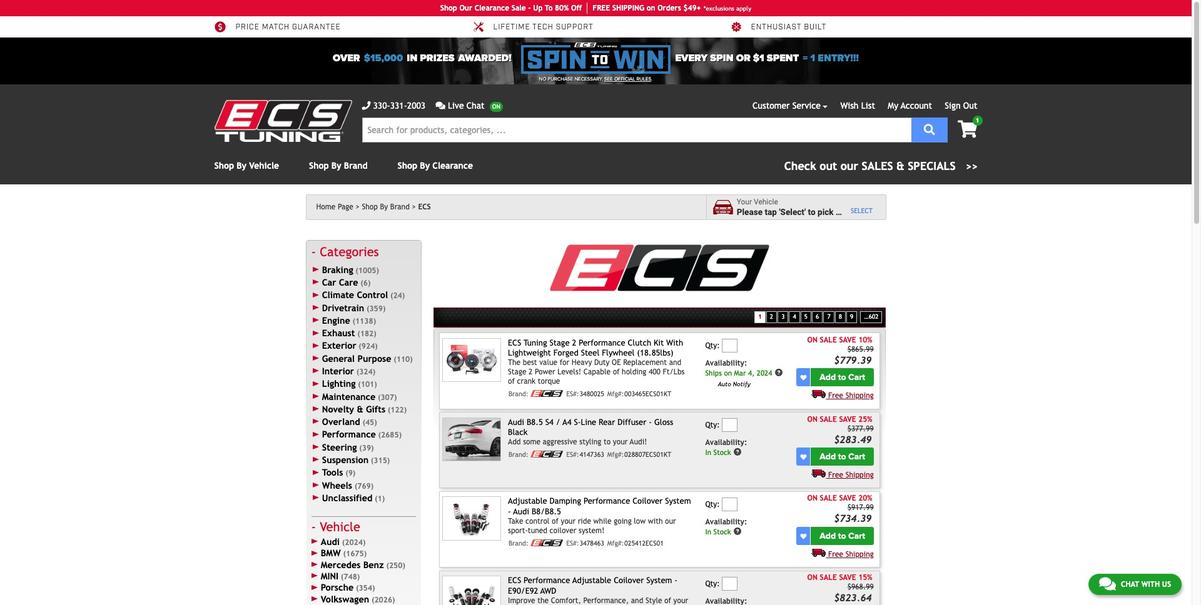 Task type: describe. For each thing, give the bounding box(es) containing it.
in for $283.49
[[706, 448, 712, 457]]

vehicle inside vehicle audi (2024) bmw (1675) mercedes benz (250) mini (748) porsche (354) volkswagen (2026)
[[320, 520, 360, 535]]

for
[[560, 359, 570, 368]]

ping
[[628, 4, 645, 13]]

forged
[[554, 349, 579, 358]]

customer service button
[[753, 100, 828, 113]]

clearance for by
[[433, 161, 473, 171]]

lifetime tech support link
[[472, 21, 594, 33]]

availability: for $734.39
[[706, 518, 747, 527]]

2 link
[[766, 312, 777, 323]]

best
[[523, 359, 537, 368]]

system for adjustable damping performance coilover system - audi b8/b8.5 take control of your ride while going low with our sport-tuned coilover system!
[[665, 497, 691, 507]]

stock for $283.49
[[714, 448, 731, 457]]

(122)
[[388, 406, 407, 415]]

add to cart for $283.49
[[820, 452, 866, 463]]

add to wish list image for $734.39
[[801, 534, 807, 540]]

comments image for live
[[436, 101, 446, 110]]

1 vertical spatial of
[[508, 378, 515, 386]]

to inside the audi b8.5 s4 / a4 s-line rear diffuser - gloss black add some aggressive styling to your audi!
[[604, 438, 611, 447]]

es#: for $734.39
[[566, 540, 579, 548]]

on sale save 15% $968.99 $823.64
[[808, 574, 874, 604]]

by right page
[[380, 203, 388, 212]]

mfg#: for $734.39
[[607, 540, 624, 548]]

brand: for $734.39
[[509, 540, 529, 548]]

select
[[851, 207, 873, 214]]

us
[[1163, 581, 1171, 589]]

'select'
[[779, 207, 806, 217]]

free shipping for $283.49
[[829, 471, 874, 480]]

match
[[262, 23, 290, 32]]

2 horizontal spatial 1
[[976, 117, 980, 124]]

free for $779.39
[[829, 392, 844, 401]]

audi inside adjustable damping performance coilover system - audi b8/b8.5 take control of your ride while going low with our sport-tuned coilover system!
[[513, 507, 529, 517]]

2 horizontal spatial of
[[613, 368, 620, 377]]

es#: for $283.49
[[566, 451, 579, 459]]

free for $734.39
[[829, 551, 844, 559]]

vehicle audi (2024) bmw (1675) mercedes benz (250) mini (748) porsche (354) volkswagen (2026)
[[320, 520, 405, 605]]

qty: for $779.39
[[706, 342, 720, 350]]

sales & specials link
[[785, 158, 978, 175]]

es#3480025 - 003465ecs01kt -  ecs tuning stage 2 performance clutch kit with lightweight forged steel flywheel (18.85lbs) - the best value for heavy duty oe replacement and stage 2 power levels! capable of holding 400 ft/lbs of crank torque - ecs - audi volkswagen image
[[443, 338, 501, 383]]

no purchase necessary. see official rules .
[[539, 76, 653, 82]]

$865.99
[[848, 345, 874, 354]]

support
[[556, 23, 594, 32]]

0 horizontal spatial chat
[[467, 101, 485, 111]]

4,
[[748, 369, 755, 378]]

specials
[[908, 160, 956, 173]]

(6)
[[361, 279, 371, 288]]

purpose
[[358, 353, 391, 364]]

free
[[593, 4, 610, 13]]

coilover for adjustable
[[614, 577, 644, 586]]

ecs tuning image
[[214, 100, 352, 142]]

your inside adjustable damping performance coilover system - audi b8/b8.5 take control of your ride while going low with our sport-tuned coilover system!
[[561, 518, 576, 526]]

availability: in stock for $283.49
[[706, 439, 747, 457]]

clutch
[[628, 338, 652, 348]]

rules
[[637, 76, 652, 82]]

- inside adjustable damping performance coilover system - audi b8/b8.5 take control of your ride while going low with our sport-tuned coilover system!
[[508, 507, 511, 517]]

025412ecs01
[[625, 540, 664, 548]]

adjustable damping performance coilover system - audi b8/b8.5 link
[[508, 497, 691, 517]]

brand for shop by vehicle
[[344, 161, 368, 171]]

ecs tuning 'spin to win' contest logo image
[[522, 43, 671, 74]]

free shipping for $734.39
[[829, 551, 874, 559]]

Search text field
[[362, 118, 912, 143]]

shopping cart image
[[958, 121, 978, 138]]

s4
[[546, 418, 554, 427]]

entry!!!
[[818, 52, 859, 64]]

steel
[[581, 349, 600, 358]]

phone image
[[362, 101, 371, 110]]

every spin or $1 spent = 1 entry!!!
[[676, 52, 859, 64]]

of inside adjustable damping performance coilover system - audi b8/b8.5 take control of your ride while going low with our sport-tuned coilover system!
[[552, 518, 559, 526]]

(101)
[[358, 381, 377, 389]]

1 vertical spatial 2
[[572, 338, 577, 348]]

to for $779.39
[[838, 373, 846, 383]]

see
[[605, 76, 613, 82]]

brand: for $283.49
[[509, 451, 529, 459]]

up
[[533, 4, 543, 13]]

ecs for ecs performance adjustable coilover system - e90/e92 awd
[[508, 577, 521, 586]]

replacement
[[623, 359, 667, 368]]

es#: 3478463 mfg#: 025412ecs01
[[566, 540, 664, 548]]

engine
[[322, 315, 350, 326]]

1 horizontal spatial chat
[[1121, 581, 1140, 589]]

heavy
[[572, 359, 592, 368]]

brand: for $779.39
[[509, 391, 529, 398]]

free shipping image for $734.39
[[812, 549, 826, 558]]

with inside adjustable damping performance coilover system - audi b8/b8.5 take control of your ride while going low with our sport-tuned coilover system!
[[648, 518, 663, 526]]

mfg#: for $283.49
[[607, 451, 624, 459]]

lifetime tech support
[[493, 23, 594, 32]]

interior
[[322, 366, 354, 377]]

- inside the audi b8.5 s4 / a4 s-line rear diffuser - gloss black add some aggressive styling to your audi!
[[649, 418, 652, 427]]

availability: inside availability: ships on mar 4, 2024
[[706, 359, 747, 368]]

2 inside 2 link
[[770, 314, 774, 320]]

free shipping for $779.39
[[829, 392, 874, 401]]

tech
[[533, 23, 554, 32]]

(39)
[[359, 444, 374, 453]]

shop by brand for home page
[[362, 203, 410, 212]]

ecs for ecs
[[418, 203, 431, 212]]

shipping for $779.39
[[846, 392, 874, 401]]

question sign image for $283.49
[[734, 448, 742, 457]]

$779.39
[[834, 355, 872, 366]]

my account
[[888, 101, 932, 111]]

select link
[[851, 207, 873, 215]]

to inside your vehicle please tap 'select' to pick a vehicle
[[808, 207, 816, 217]]

free shipping image for $283.49
[[812, 469, 826, 478]]

volkswagen
[[321, 594, 369, 605]]

sale inside 'on sale save 15% $968.99 $823.64'
[[820, 574, 837, 583]]

categories braking (1005) car care (6) climate control (24) drivetrain (359) engine (1138) exhaust (182) exterior (924) general purpose (110) interior (324) lighting (101) maintenance (307) novelty & gifts (122) overland (45) performance (2685) steering (39) suspension (315) tools (9) wheels (769) unclassified (1)
[[320, 245, 413, 504]]

3
[[782, 314, 785, 320]]

capable
[[584, 368, 611, 377]]

home page link
[[316, 203, 360, 212]]

shipping for $283.49
[[846, 471, 874, 480]]

out
[[964, 101, 978, 111]]

shop our clearance sale - up to 80% off
[[440, 4, 582, 13]]

(748)
[[341, 573, 360, 582]]

4 link
[[789, 312, 800, 323]]

stock for $734.39
[[714, 528, 731, 537]]

es#4000582 - 029310ecs01 - ecs performance adjustable coilover system - e90/e92 awd - improve the comfort, performance, and style of your e90! - ecs - bmw image
[[443, 577, 501, 606]]

by up home page "link"
[[332, 161, 341, 171]]

adjustable inside adjustable damping performance coilover system - audi b8/b8.5 take control of your ride while going low with our sport-tuned coilover system!
[[508, 497, 547, 507]]

value
[[540, 359, 558, 368]]

availability: in stock for $734.39
[[706, 518, 747, 537]]

by down ecs tuning image
[[237, 161, 247, 171]]

every
[[676, 52, 708, 64]]

torque
[[538, 378, 560, 386]]

(182)
[[357, 330, 377, 339]]

.
[[652, 76, 653, 82]]

(324)
[[357, 368, 376, 377]]

es#3478463 - 025412ecs01 - adjustable damping performance coilover system - audi b8/b8.5 - take control of your ride while going low with our sport-tuned coilover system! - ecs - audi image
[[443, 497, 501, 541]]

2024
[[757, 369, 772, 378]]

ft/lbs
[[663, 368, 685, 377]]

ecs - corporate logo image for $779.39
[[531, 391, 563, 398]]

low
[[634, 518, 646, 526]]

add to cart for $779.39
[[820, 373, 866, 383]]

- left up
[[528, 4, 531, 13]]

add to wish list image for $779.39
[[801, 375, 807, 381]]

overland
[[322, 417, 360, 428]]

& inside sales & specials link
[[897, 160, 905, 173]]

page
[[338, 203, 354, 212]]

on sale save 10% $865.99 $779.39
[[808, 336, 874, 366]]

2 vertical spatial 1
[[758, 314, 762, 320]]

availability: ships on mar 4, 2024
[[706, 359, 772, 378]]

shipping for $734.39
[[846, 551, 874, 559]]

in
[[407, 52, 418, 64]]

ecs for ecs tuning stage 2 performance clutch kit with lightweight forged steel flywheel (18.85lbs) the best value for heavy duty oe replacement and stage 2 power levels! capable of holding 400 ft/lbs of crank torque
[[508, 338, 521, 348]]

our
[[460, 4, 473, 13]]

system!
[[579, 527, 605, 536]]

400
[[649, 368, 661, 377]]

on inside 'on sale save 15% $968.99 $823.64'
[[808, 574, 818, 583]]

clearance for our
[[475, 4, 509, 13]]

crank
[[517, 378, 536, 386]]

guarantee
[[292, 23, 341, 32]]

comments image for chat
[[1099, 577, 1116, 592]]

sign out link
[[945, 101, 978, 111]]

lightweight
[[508, 349, 551, 358]]

0 horizontal spatial on
[[647, 4, 656, 13]]

$734.39
[[834, 513, 872, 525]]

add inside the audi b8.5 s4 / a4 s-line rear diffuser - gloss black add some aggressive styling to your audi!
[[508, 438, 521, 447]]

on for $283.49
[[808, 415, 818, 424]]

4 qty: from the top
[[706, 580, 720, 589]]

shop by brand link for shop by vehicle
[[309, 161, 368, 171]]

1 vertical spatial 1 link
[[755, 312, 766, 323]]

cart for $779.39
[[849, 373, 866, 383]]

add for $734.39
[[820, 531, 836, 542]]



Task type: vqa. For each thing, say whether or not it's contained in the screenshot.
ECS associated with ECS Performance Adjustable Coilover System - E90/E92 AWD
yes



Task type: locate. For each thing, give the bounding box(es) containing it.
0 horizontal spatial comments image
[[436, 101, 446, 110]]

3 sale from the top
[[820, 495, 837, 503]]

system up our
[[665, 497, 691, 507]]

cart for $734.39
[[849, 531, 866, 542]]

your inside the audi b8.5 s4 / a4 s-line rear diffuser - gloss black add some aggressive styling to your audi!
[[613, 438, 628, 447]]

holding
[[622, 368, 647, 377]]

add to cart button down '$283.49'
[[811, 448, 874, 466]]

ecs - corporate logo image
[[531, 391, 563, 398], [531, 451, 563, 458], [531, 540, 563, 547]]

3 add to cart button from the top
[[811, 528, 874, 546]]

a
[[836, 207, 841, 217]]

to left the "pick"
[[808, 207, 816, 217]]

a4
[[563, 418, 572, 427]]

2 vertical spatial with
[[1142, 581, 1160, 589]]

save for $779.39
[[839, 336, 856, 345]]

add for $779.39
[[820, 373, 836, 383]]

- down our
[[675, 577, 678, 586]]

save inside 'on sale save 15% $968.99 $823.64'
[[839, 574, 856, 583]]

1 vertical spatial vehicle
[[754, 198, 778, 207]]

330-331-2003
[[373, 101, 426, 111]]

1 vertical spatial question sign image
[[734, 448, 742, 457]]

performance inside categories braking (1005) car care (6) climate control (24) drivetrain (359) engine (1138) exhaust (182) exterior (924) general purpose (110) interior (324) lighting (101) maintenance (307) novelty & gifts (122) overland (45) performance (2685) steering (39) suspension (315) tools (9) wheels (769) unclassified (1)
[[322, 430, 376, 440]]

1 vertical spatial on
[[724, 369, 732, 378]]

clearance right our
[[475, 4, 509, 13]]

0 vertical spatial brand:
[[509, 391, 529, 398]]

3 add to cart from the top
[[820, 531, 866, 542]]

brand
[[344, 161, 368, 171], [390, 203, 410, 212]]

on inside on sale save 25% $377.99 $283.49
[[808, 415, 818, 424]]

0 vertical spatial system
[[665, 497, 691, 507]]

see official rules link
[[605, 76, 652, 83]]

sales & specials
[[862, 160, 956, 173]]

built
[[804, 23, 827, 32]]

care
[[339, 277, 358, 288]]

adjustable down 3478463
[[573, 577, 612, 586]]

ecs tuning stage 2 performance clutch kit with lightweight forged steel flywheel (18.85lbs) link
[[508, 338, 683, 358]]

brand: down "some"
[[509, 451, 529, 459]]

save inside on sale save 25% $377.99 $283.49
[[839, 415, 856, 424]]

to for $283.49
[[838, 452, 846, 463]]

0 vertical spatial free shipping image
[[812, 469, 826, 478]]

performance up awd
[[524, 577, 570, 586]]

add to cart down the $779.39
[[820, 373, 866, 383]]

save up $865.99
[[839, 336, 856, 345]]

2 stock from the top
[[714, 528, 731, 537]]

audi up bmw
[[321, 537, 340, 548]]

1 qty: from the top
[[706, 342, 720, 350]]

home page
[[316, 203, 354, 212]]

None text field
[[722, 498, 738, 512], [722, 577, 738, 591], [722, 498, 738, 512], [722, 577, 738, 591]]

1 down out
[[976, 117, 980, 124]]

es#: down coilover on the bottom of page
[[566, 540, 579, 548]]

availability: up ships
[[706, 359, 747, 368]]

exterior
[[322, 341, 356, 351]]

coilover up low
[[633, 497, 663, 507]]

2 vertical spatial cart
[[849, 531, 866, 542]]

save inside on sale save 10% $865.99 $779.39
[[839, 336, 856, 345]]

shipping up 25%
[[846, 392, 874, 401]]

vehicle up (2024)
[[320, 520, 360, 535]]

sign
[[945, 101, 961, 111]]

add to wish list image
[[801, 375, 807, 381], [801, 534, 807, 540]]

3 availability: from the top
[[706, 518, 747, 527]]

0 horizontal spatial clearance
[[433, 161, 473, 171]]

(1005)
[[356, 266, 379, 275]]

black
[[508, 428, 528, 437]]

on down 6 'link'
[[808, 336, 818, 345]]

1 add to cart button from the top
[[811, 369, 874, 387]]

audi up take
[[513, 507, 529, 517]]

2 vertical spatial brand:
[[509, 540, 529, 548]]

(1)
[[375, 495, 385, 504]]

save for $734.39
[[839, 495, 856, 503]]

(45)
[[363, 419, 377, 428]]

or
[[736, 52, 751, 64]]

1 in from the top
[[706, 448, 712, 457]]

sale down free shipping icon at the right bottom
[[820, 415, 837, 424]]

0 vertical spatial in
[[706, 448, 712, 457]]

performance up "while" on the bottom of the page
[[584, 497, 630, 507]]

ecs tuning stage 2 performance clutch kit with lightweight forged steel flywheel (18.85lbs) the best value for heavy duty oe replacement and stage 2 power levels! capable of holding 400 ft/lbs of crank torque
[[508, 338, 685, 386]]

1 vertical spatial shop by brand link
[[362, 203, 416, 212]]

shop by brand right page
[[362, 203, 410, 212]]

availability: for $283.49
[[706, 439, 747, 448]]

damping
[[550, 497, 581, 507]]

2 vertical spatial ecs - corporate logo image
[[531, 540, 563, 547]]

es#4147363 - 028807ecs01kt - audi b8.5 s4 / a4 s-line rear diffuser - gloss black - add some aggressive styling to your audi! - ecs - audi image
[[443, 418, 501, 462]]

1 horizontal spatial stage
[[550, 338, 570, 348]]

1 es#: from the top
[[566, 391, 579, 398]]

1 vertical spatial comments image
[[1099, 577, 1116, 592]]

1 vertical spatial free
[[829, 471, 844, 480]]

e90/e92
[[508, 587, 538, 596]]

3 free from the top
[[829, 551, 844, 559]]

on for $734.39
[[808, 495, 818, 503]]

kit
[[654, 338, 664, 348]]

2 es#: from the top
[[566, 451, 579, 459]]

$968.99
[[848, 583, 874, 592]]

1 horizontal spatial brand
[[390, 203, 410, 212]]

cart for $283.49
[[849, 452, 866, 463]]

account
[[901, 101, 932, 111]]

and
[[669, 359, 682, 368]]

sales
[[862, 160, 893, 173]]

$917.99
[[848, 504, 874, 513]]

availability: down auto
[[706, 439, 747, 448]]

es#: for $779.39
[[566, 391, 579, 398]]

1 mfg#: from the top
[[607, 391, 624, 398]]

(1138)
[[353, 317, 376, 326]]

drivetrain
[[322, 303, 364, 313]]

330-
[[373, 101, 390, 111]]

1 horizontal spatial 1
[[811, 52, 816, 64]]

sale for $283.49
[[820, 415, 837, 424]]

3 mfg#: from the top
[[607, 540, 624, 548]]

sale up $734.39
[[820, 495, 837, 503]]

0 horizontal spatial with
[[648, 518, 663, 526]]

add to cart down '$283.49'
[[820, 452, 866, 463]]

1 vertical spatial brand
[[390, 203, 410, 212]]

adjustable damping performance coilover system - audi b8/b8.5 take control of your ride while going low with our sport-tuned coilover system!
[[508, 497, 691, 536]]

3 shipping from the top
[[846, 551, 874, 559]]

None text field
[[722, 339, 738, 353], [722, 418, 738, 432], [722, 339, 738, 353], [722, 418, 738, 432]]

vehicle up tap
[[754, 198, 778, 207]]

2 horizontal spatial 2
[[770, 314, 774, 320]]

0 vertical spatial your
[[613, 438, 628, 447]]

1 vertical spatial shop by brand
[[362, 203, 410, 212]]

shipping up 20%
[[846, 471, 874, 480]]

qty: for $283.49
[[706, 421, 720, 430]]

shop by brand link right page
[[362, 203, 416, 212]]

1 vertical spatial clearance
[[433, 161, 473, 171]]

by down 2003
[[420, 161, 430, 171]]

performance inside ecs performance adjustable coilover system - e90/e92 awd
[[524, 577, 570, 586]]

2 down best
[[529, 368, 533, 377]]

0 vertical spatial with
[[667, 338, 683, 348]]

free shipping up 25%
[[829, 392, 874, 401]]

audi inside the audi b8.5 s4 / a4 s-line rear diffuser - gloss black add some aggressive styling to your audi!
[[508, 418, 524, 427]]

over
[[333, 52, 360, 64]]

1 add to cart from the top
[[820, 373, 866, 383]]

0 vertical spatial 1 link
[[948, 116, 983, 140]]

$283.49
[[834, 434, 872, 445]]

gifts
[[366, 404, 386, 415]]

sale inside on sale save 20% $917.99 $734.39
[[820, 495, 837, 503]]

0 vertical spatial shop by brand
[[309, 161, 368, 171]]

save inside on sale save 20% $917.99 $734.39
[[839, 495, 856, 503]]

0 vertical spatial add to cart
[[820, 373, 866, 383]]

sale down 7 link in the right of the page
[[820, 336, 837, 345]]

ecs up lightweight
[[508, 338, 521, 348]]

1 vertical spatial availability:
[[706, 439, 747, 448]]

sale for $734.39
[[820, 495, 837, 503]]

of up coilover on the bottom of page
[[552, 518, 559, 526]]

system down the 025412ecs01
[[647, 577, 672, 586]]

porsche
[[321, 583, 354, 593]]

1 vertical spatial free shipping image
[[812, 549, 826, 558]]

3 cart from the top
[[849, 531, 866, 542]]

0 vertical spatial stock
[[714, 448, 731, 457]]

1 ecs - corporate logo image from the top
[[531, 391, 563, 398]]

sale
[[820, 336, 837, 345], [820, 415, 837, 424], [820, 495, 837, 503], [820, 574, 837, 583]]

flywheel
[[602, 349, 635, 358]]

sale up $823.64 at bottom right
[[820, 574, 837, 583]]

3 brand: from the top
[[509, 540, 529, 548]]

es#: 3480025 mfg#: 003465ecs01kt
[[566, 391, 672, 398]]

comments image left chat with us
[[1099, 577, 1116, 592]]

on inside on sale save 10% $865.99 $779.39
[[808, 336, 818, 345]]

adjustable
[[508, 497, 547, 507], [573, 577, 612, 586]]

wish list
[[841, 101, 875, 111]]

1 left 2 link
[[758, 314, 762, 320]]

ecs - corporate logo image for $734.39
[[531, 540, 563, 547]]

2 vertical spatial free
[[829, 551, 844, 559]]

ecs - corporate logo image down tuned
[[531, 540, 563, 547]]

1 vertical spatial add to cart
[[820, 452, 866, 463]]

save up $917.99
[[839, 495, 856, 503]]

0 horizontal spatial 1
[[758, 314, 762, 320]]

shop by vehicle
[[214, 161, 279, 171]]

3 es#: from the top
[[566, 540, 579, 548]]

audi b8.5 s4 / a4 s-line rear diffuser - gloss black link
[[508, 418, 674, 437]]

2 vertical spatial vehicle
[[320, 520, 360, 535]]

mar
[[734, 369, 746, 378]]

audi up black
[[508, 418, 524, 427]]

brand down shop by clearance link
[[390, 203, 410, 212]]

qty: for $734.39
[[706, 500, 720, 509]]

0 horizontal spatial brand
[[344, 161, 368, 171]]

to right styling
[[604, 438, 611, 447]]

comments image inside "chat with us" link
[[1099, 577, 1116, 592]]

0 vertical spatial shop by brand link
[[309, 161, 368, 171]]

2 horizontal spatial with
[[1142, 581, 1160, 589]]

price match guarantee link
[[214, 21, 341, 33]]

1 on from the top
[[808, 336, 818, 345]]

ecs - corporate logo image for $283.49
[[531, 451, 563, 458]]

ecs
[[418, 203, 431, 212], [508, 338, 521, 348], [508, 577, 521, 586]]

1 vertical spatial audi
[[513, 507, 529, 517]]

1 vertical spatial cart
[[849, 452, 866, 463]]

s-
[[574, 418, 581, 427]]

2 free from the top
[[829, 471, 844, 480]]

2 sale from the top
[[820, 415, 837, 424]]

categories
[[320, 245, 379, 259]]

0 vertical spatial adjustable
[[508, 497, 547, 507]]

ecs - corporate logo image down torque on the bottom
[[531, 391, 563, 398]]

my
[[888, 101, 899, 111]]

- left gloss
[[649, 418, 652, 427]]

braking
[[322, 265, 353, 275]]

es#: left 3480025
[[566, 391, 579, 398]]

1 link
[[948, 116, 983, 140], [755, 312, 766, 323]]

mfg#: down the going
[[607, 540, 624, 548]]

free shipping image
[[812, 469, 826, 478], [812, 549, 826, 558]]

free shipping up 20%
[[829, 471, 874, 480]]

of down the oe
[[613, 368, 620, 377]]

chat right live
[[467, 101, 485, 111]]

lifetime
[[493, 23, 530, 32]]

sign out
[[945, 101, 978, 111]]

1 free from the top
[[829, 392, 844, 401]]

0 vertical spatial free
[[829, 392, 844, 401]]

0 horizontal spatial adjustable
[[508, 497, 547, 507]]

0 horizontal spatial your
[[561, 518, 576, 526]]

performance down 'overland'
[[322, 430, 376, 440]]

0 horizontal spatial stage
[[508, 368, 527, 377]]

coilover inside ecs performance adjustable coilover system - e90/e92 awd
[[614, 577, 644, 586]]

0 vertical spatial clearance
[[475, 4, 509, 13]]

add down on sale save 20% $917.99 $734.39
[[820, 531, 836, 542]]

to for $734.39
[[838, 531, 846, 542]]

enthusiast
[[751, 23, 802, 32]]

0 vertical spatial shipping
[[846, 392, 874, 401]]

1 vertical spatial es#:
[[566, 451, 579, 459]]

on for $779.39
[[808, 336, 818, 345]]

on inside availability: ships on mar 4, 2024
[[724, 369, 732, 378]]

0 vertical spatial 2
[[770, 314, 774, 320]]

0 vertical spatial brand
[[344, 161, 368, 171]]

system for ecs performance adjustable coilover system - e90/e92 awd
[[647, 577, 672, 586]]

1 sale from the top
[[820, 336, 837, 345]]

1 horizontal spatial adjustable
[[573, 577, 612, 586]]

system inside ecs performance adjustable coilover system - e90/e92 awd
[[647, 577, 672, 586]]

search image
[[924, 124, 935, 135]]

1 vertical spatial shipping
[[846, 471, 874, 480]]

3 ecs - corporate logo image from the top
[[531, 540, 563, 547]]

2 free shipping from the top
[[829, 471, 874, 480]]

2 vertical spatial shipping
[[846, 551, 874, 559]]

add right add to wish list icon
[[820, 452, 836, 463]]

1 availability: in stock from the top
[[706, 439, 747, 457]]

ecs down shop by clearance link
[[418, 203, 431, 212]]

shipping up 15%
[[846, 551, 874, 559]]

mfg#: right 3480025
[[607, 391, 624, 398]]

my account link
[[888, 101, 932, 111]]

2 availability: from the top
[[706, 439, 747, 448]]

3 on from the top
[[808, 495, 818, 503]]

2 availability: in stock from the top
[[706, 518, 747, 537]]

save for $283.49
[[839, 415, 856, 424]]

4 sale from the top
[[820, 574, 837, 583]]

2 brand: from the top
[[509, 451, 529, 459]]

1 horizontal spatial comments image
[[1099, 577, 1116, 592]]

vehicle down ecs tuning image
[[249, 161, 279, 171]]

0 vertical spatial question sign image
[[775, 369, 783, 377]]

brand: down sport-
[[509, 540, 529, 548]]

wish list link
[[841, 101, 875, 111]]

some
[[523, 438, 541, 447]]

& inside categories braking (1005) car care (6) climate control (24) drivetrain (359) engine (1138) exhaust (182) exterior (924) general purpose (110) interior (324) lighting (101) maintenance (307) novelty & gifts (122) overland (45) performance (2685) steering (39) suspension (315) tools (9) wheels (769) unclassified (1)
[[357, 404, 363, 415]]

with left our
[[648, 518, 663, 526]]

shop by brand up home page "link"
[[309, 161, 368, 171]]

shop by brand link for home page
[[362, 203, 416, 212]]

shop by vehicle link
[[214, 161, 279, 171]]

your up coilover on the bottom of page
[[561, 518, 576, 526]]

add to wish list image
[[801, 454, 807, 460]]

2 vertical spatial of
[[552, 518, 559, 526]]

stage down the
[[508, 368, 527, 377]]

0 vertical spatial on
[[647, 4, 656, 13]]

0 horizontal spatial vehicle
[[249, 161, 279, 171]]

on sale save 20% $917.99 $734.39
[[808, 495, 874, 525]]

chat left us
[[1121, 581, 1140, 589]]

1 horizontal spatial with
[[667, 338, 683, 348]]

0 vertical spatial mfg#:
[[607, 391, 624, 398]]

pick
[[818, 207, 834, 217]]

1 vertical spatial free shipping
[[829, 471, 874, 480]]

0 vertical spatial stage
[[550, 338, 570, 348]]

on
[[647, 4, 656, 13], [724, 369, 732, 378]]

2 qty: from the top
[[706, 421, 720, 430]]

0 vertical spatial es#:
[[566, 391, 579, 398]]

(1675)
[[343, 550, 367, 559]]

6 link
[[812, 312, 823, 323]]

on inside on sale save 20% $917.99 $734.39
[[808, 495, 818, 503]]

20%
[[859, 495, 873, 503]]

free shipping image up on sale save 20% $917.99 $734.39
[[812, 469, 826, 478]]

9
[[850, 314, 854, 320]]

1 availability: from the top
[[706, 359, 747, 368]]

1 vertical spatial stock
[[714, 528, 731, 537]]

free shipping image
[[812, 390, 826, 399]]

clearance
[[475, 4, 509, 13], [433, 161, 473, 171]]

0 horizontal spatial 2
[[529, 368, 533, 377]]

0 vertical spatial &
[[897, 160, 905, 173]]

add down black
[[508, 438, 521, 447]]

4 save from the top
[[839, 574, 856, 583]]

2 ecs - corporate logo image from the top
[[531, 451, 563, 458]]

in for $734.39
[[706, 528, 712, 537]]

shop by brand for shop by vehicle
[[309, 161, 368, 171]]

on up auto
[[724, 369, 732, 378]]

climate
[[322, 290, 354, 301]]

3 qty: from the top
[[706, 500, 720, 509]]

b8.5
[[527, 418, 543, 427]]

1 vertical spatial in
[[706, 528, 712, 537]]

cart down '$283.49'
[[849, 452, 866, 463]]

add for $283.49
[[820, 452, 836, 463]]

orders
[[658, 4, 681, 13]]

2 vertical spatial question sign image
[[734, 528, 742, 536]]

coilover down es#: 3478463 mfg#: 025412ecs01
[[614, 577, 644, 586]]

0 vertical spatial chat
[[467, 101, 485, 111]]

shop by brand link
[[309, 161, 368, 171], [362, 203, 416, 212]]

with inside ecs tuning stage 2 performance clutch kit with lightweight forged steel flywheel (18.85lbs) the best value for heavy duty oe replacement and stage 2 power levels! capable of holding 400 ft/lbs of crank torque
[[667, 338, 683, 348]]

es#: 4147363 mfg#: 028807ecs01kt
[[566, 451, 672, 459]]

1 vertical spatial adjustable
[[573, 577, 612, 586]]

ecs - corporate logo image down aggressive
[[531, 451, 563, 458]]

on right ping at right
[[647, 4, 656, 13]]

your up es#: 4147363 mfg#: 028807ecs01kt
[[613, 438, 628, 447]]

2 free shipping image from the top
[[812, 549, 826, 558]]

comments image
[[436, 101, 446, 110], [1099, 577, 1116, 592]]

vehicle
[[249, 161, 279, 171], [754, 198, 778, 207], [320, 520, 360, 535]]

coilover inside adjustable damping performance coilover system - audi b8/b8.5 take control of your ride while going low with our sport-tuned coilover system!
[[633, 497, 663, 507]]

1 link down the sign out
[[948, 116, 983, 140]]

cart down the $779.39
[[849, 373, 866, 383]]

1 horizontal spatial of
[[552, 518, 559, 526]]

free shipping up 15%
[[829, 551, 874, 559]]

1 save from the top
[[839, 336, 856, 345]]

clearance down live
[[433, 161, 473, 171]]

to down '$283.49'
[[838, 452, 846, 463]]

2 save from the top
[[839, 415, 856, 424]]

free shipping
[[829, 392, 874, 401], [829, 471, 874, 480], [829, 551, 874, 559]]

line
[[581, 418, 596, 427]]

0 vertical spatial coilover
[[633, 497, 663, 507]]

your vehicle please tap 'select' to pick a vehicle
[[737, 198, 870, 217]]

adjustable inside ecs performance adjustable coilover system - e90/e92 awd
[[573, 577, 612, 586]]

0 vertical spatial vehicle
[[249, 161, 279, 171]]

performance inside ecs tuning stage 2 performance clutch kit with lightweight forged steel flywheel (18.85lbs) the best value for heavy duty oe replacement and stage 2 power levels! capable of holding 400 ft/lbs of crank torque
[[579, 338, 626, 348]]

2 add to wish list image from the top
[[801, 534, 807, 540]]

1 free shipping image from the top
[[812, 469, 826, 478]]

$49+
[[684, 4, 701, 13]]

1 vertical spatial coilover
[[614, 577, 644, 586]]

with left us
[[1142, 581, 1160, 589]]

3 free shipping from the top
[[829, 551, 874, 559]]

system inside adjustable damping performance coilover system - audi b8/b8.5 take control of your ride while going low with our sport-tuned coilover system!
[[665, 497, 691, 507]]

0 horizontal spatial &
[[357, 404, 363, 415]]

coilover for performance
[[633, 497, 663, 507]]

4 on from the top
[[808, 574, 818, 583]]

*exclusions apply link
[[704, 3, 752, 13]]

1 horizontal spatial on
[[724, 369, 732, 378]]

novelty
[[322, 404, 354, 415]]

save up $968.99
[[839, 574, 856, 583]]

1 horizontal spatial 2
[[572, 338, 577, 348]]

2 vertical spatial add to cart button
[[811, 528, 874, 546]]

2 vertical spatial mfg#:
[[607, 540, 624, 548]]

- up take
[[508, 507, 511, 517]]

(315)
[[371, 457, 390, 466]]

- inside ecs performance adjustable coilover system - e90/e92 awd
[[675, 577, 678, 586]]

1 vertical spatial your
[[561, 518, 576, 526]]

question sign image
[[775, 369, 783, 377], [734, 448, 742, 457], [734, 528, 742, 536]]

1 brand: from the top
[[509, 391, 529, 398]]

free up 'on sale save 15% $968.99 $823.64' at the right of the page
[[829, 551, 844, 559]]

with right kit
[[667, 338, 683, 348]]

ecs inside ecs performance adjustable coilover system - e90/e92 awd
[[508, 577, 521, 586]]

spent
[[767, 52, 799, 64]]

mfg#: for $779.39
[[607, 391, 624, 398]]

1 vertical spatial system
[[647, 577, 672, 586]]

2 cart from the top
[[849, 452, 866, 463]]

free shipping image up 'on sale save 15% $968.99 $823.64' at the right of the page
[[812, 549, 826, 558]]

vehicle inside your vehicle please tap 'select' to pick a vehicle
[[754, 198, 778, 207]]

1 horizontal spatial vehicle
[[320, 520, 360, 535]]

1 add to wish list image from the top
[[801, 375, 807, 381]]

add to cart button for $283.49
[[811, 448, 874, 466]]

free for $283.49
[[829, 471, 844, 480]]

price
[[236, 23, 260, 32]]

25%
[[859, 415, 873, 424]]

on down free shipping icon at the right bottom
[[808, 415, 818, 424]]

1 vertical spatial add to wish list image
[[801, 534, 807, 540]]

& right sales
[[897, 160, 905, 173]]

adjustable up b8/b8.5
[[508, 497, 547, 507]]

2 vertical spatial free shipping
[[829, 551, 874, 559]]

free up on sale save 20% $917.99 $734.39
[[829, 471, 844, 480]]

enthusiast built link
[[730, 21, 827, 33]]

your
[[613, 438, 628, 447], [561, 518, 576, 526]]

0 vertical spatial 1
[[811, 52, 816, 64]]

1 free shipping from the top
[[829, 392, 874, 401]]

brand up page
[[344, 161, 368, 171]]

necessary.
[[575, 76, 603, 82]]

3478463
[[580, 540, 605, 548]]

sale inside on sale save 25% $377.99 $283.49
[[820, 415, 837, 424]]

shop by clearance link
[[398, 161, 473, 171]]

ecs inside ecs tuning stage 2 performance clutch kit with lightweight forged steel flywheel (18.85lbs) the best value for heavy duty oe replacement and stage 2 power levels! capable of holding 400 ft/lbs of crank torque
[[508, 338, 521, 348]]

$15,000
[[364, 52, 403, 64]]

1 vertical spatial with
[[648, 518, 663, 526]]

0 vertical spatial cart
[[849, 373, 866, 383]]

2 add to cart button from the top
[[811, 448, 874, 466]]

to down $734.39
[[838, 531, 846, 542]]

audi inside vehicle audi (2024) bmw (1675) mercedes benz (250) mini (748) porsche (354) volkswagen (2026)
[[321, 537, 340, 548]]

performance inside adjustable damping performance coilover system - audi b8/b8.5 take control of your ride while going low with our sport-tuned coilover system!
[[584, 497, 630, 507]]

2 left the 3
[[770, 314, 774, 320]]

live chat link
[[436, 100, 503, 113]]

add to cart button for $734.39
[[811, 528, 874, 546]]

1 stock from the top
[[714, 448, 731, 457]]

1 cart from the top
[[849, 373, 866, 383]]

2 shipping from the top
[[846, 471, 874, 480]]

brand for home page
[[390, 203, 410, 212]]

add to cart for $734.39
[[820, 531, 866, 542]]

2 up forged
[[572, 338, 577, 348]]

add to cart button for $779.39
[[811, 369, 874, 387]]

2 vertical spatial es#:
[[566, 540, 579, 548]]

sale for $779.39
[[820, 336, 837, 345]]

add to cart button down $734.39
[[811, 528, 874, 546]]

es#: down aggressive
[[566, 451, 579, 459]]

add to cart down $734.39
[[820, 531, 866, 542]]

brand: down the crank
[[509, 391, 529, 398]]

003465ecs01kt
[[625, 391, 672, 398]]

0 vertical spatial comments image
[[436, 101, 446, 110]]

(9)
[[346, 470, 356, 478]]

2 add to cart from the top
[[820, 452, 866, 463]]

3 save from the top
[[839, 495, 856, 503]]

comments image inside live chat link
[[436, 101, 446, 110]]

1 link left 2 link
[[755, 312, 766, 323]]

2 vertical spatial audi
[[321, 537, 340, 548]]

question sign image for $734.39
[[734, 528, 742, 536]]

0 vertical spatial availability:
[[706, 359, 747, 368]]

free right free shipping icon at the right bottom
[[829, 392, 844, 401]]

2 mfg#: from the top
[[607, 451, 624, 459]]

1 shipping from the top
[[846, 392, 874, 401]]

*exclusions
[[704, 5, 735, 12]]

2 on from the top
[[808, 415, 818, 424]]

sale inside on sale save 10% $865.99 $779.39
[[820, 336, 837, 345]]

2 in from the top
[[706, 528, 712, 537]]



